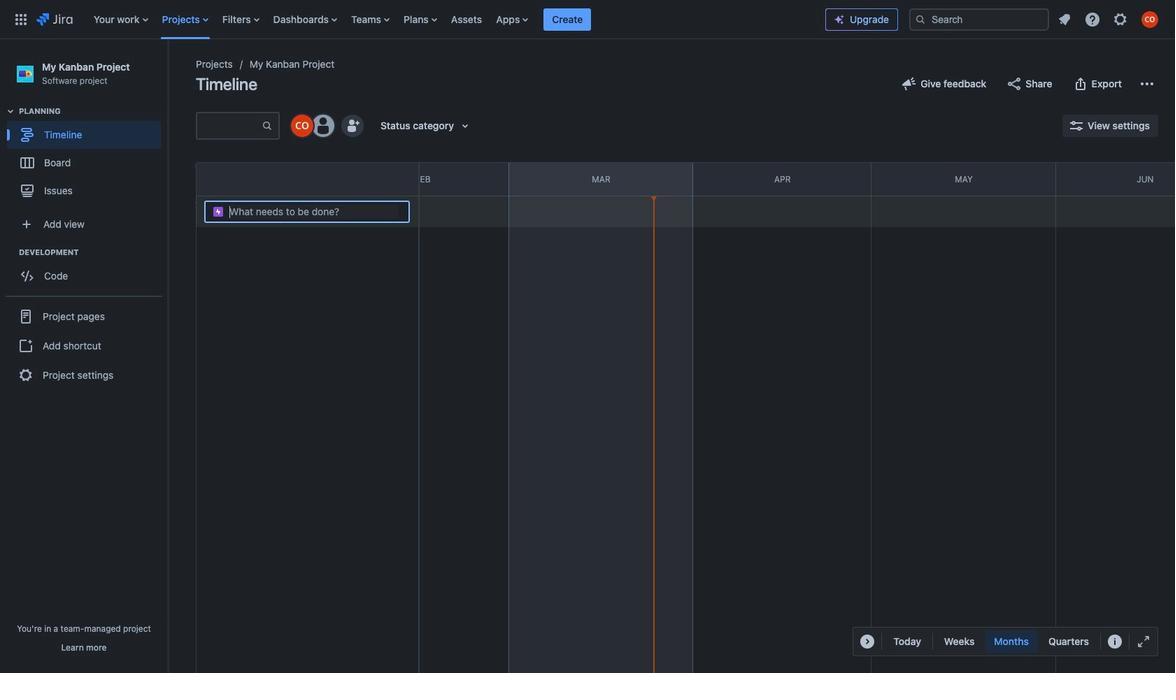Task type: vqa. For each thing, say whether or not it's contained in the screenshot.
Settings image
yes



Task type: locate. For each thing, give the bounding box(es) containing it.
jira image
[[36, 11, 73, 28], [36, 11, 73, 28]]

list
[[87, 0, 826, 39], [1052, 7, 1167, 32]]

column header
[[152, 163, 337, 196]]

banner
[[0, 0, 1176, 39]]

list item
[[544, 0, 592, 39]]

help image
[[1085, 11, 1101, 28]]

What needs to be done? - Press the "Enter" key to submit or the "Escape" key to cancel. text field
[[230, 205, 399, 219]]

column header inside timeline grid
[[152, 163, 337, 196]]

group
[[7, 106, 167, 209], [7, 247, 167, 295], [6, 296, 162, 396], [936, 631, 1098, 654]]

2 heading from the top
[[19, 247, 167, 258]]

None search field
[[910, 8, 1050, 30]]

export icon image
[[1073, 76, 1089, 92]]

heading
[[19, 106, 167, 117], [19, 247, 167, 258]]

1 heading from the top
[[19, 106, 167, 117]]

row group
[[196, 162, 418, 197], [196, 197, 418, 227]]

1 vertical spatial heading
[[19, 247, 167, 258]]

notifications image
[[1057, 11, 1073, 28]]

epic image
[[213, 206, 224, 217]]

Search field
[[910, 8, 1050, 30]]

timeline grid
[[152, 162, 1176, 674]]

row
[[197, 163, 418, 197]]

add people image
[[344, 118, 361, 134]]

0 vertical spatial heading
[[19, 106, 167, 117]]



Task type: describe. For each thing, give the bounding box(es) containing it.
row inside timeline grid
[[197, 163, 418, 197]]

search image
[[915, 14, 927, 25]]

1 horizontal spatial list
[[1052, 7, 1167, 32]]

settings image
[[1113, 11, 1129, 28]]

enter full screen image
[[1136, 634, 1153, 651]]

primary element
[[8, 0, 826, 39]]

development image
[[2, 244, 19, 261]]

your profile and settings image
[[1142, 11, 1159, 28]]

planning image
[[2, 103, 19, 120]]

0 horizontal spatial list
[[87, 0, 826, 39]]

sidebar element
[[0, 39, 168, 674]]

2 row group from the top
[[196, 197, 418, 227]]

heading for planning image
[[19, 106, 167, 117]]

Search timeline text field
[[197, 113, 262, 139]]

1 row group from the top
[[196, 162, 418, 197]]

sidebar navigation image
[[153, 56, 183, 84]]

appswitcher icon image
[[13, 11, 29, 28]]

heading for development image
[[19, 247, 167, 258]]



